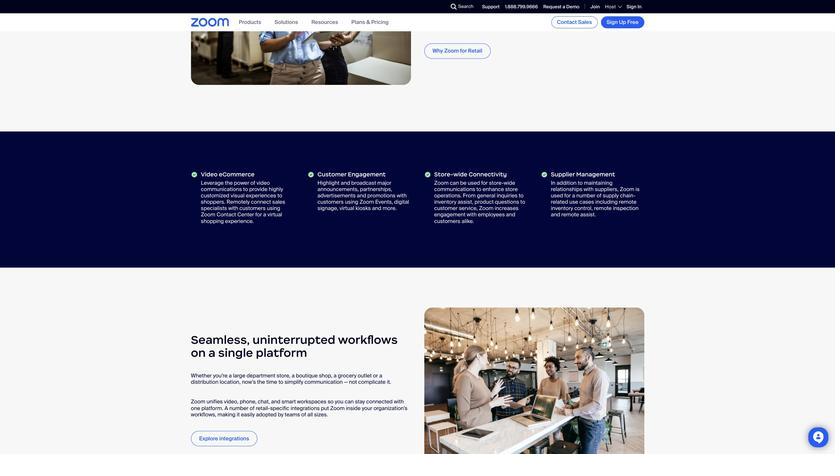 Task type: locate. For each thing, give the bounding box(es) containing it.
2 horizontal spatial communications
[[557, 11, 598, 18]]

platform up "training,"
[[508, 0, 528, 5]]

more. down promotions
[[383, 205, 397, 212]]

remotely
[[227, 199, 250, 206]]

workspaces
[[297, 399, 326, 406]]

join
[[590, 4, 600, 10]]

management
[[576, 171, 615, 178]]

other
[[624, 4, 637, 11]]

1 horizontal spatial inventory
[[551, 205, 573, 212]]

contact down it, at the top right of page
[[557, 19, 577, 26]]

a right on
[[208, 346, 215, 360]]

use
[[569, 199, 578, 206]]

using inside video ecommerce leverage the power of video communications to provide highly customized visual experiences to shoppers. remotely connect sales specialists with customers using zoom contact center for a virtual shopping experience.
[[267, 205, 280, 212]]

inventory
[[434, 199, 456, 206], [551, 205, 573, 212]]

using down "experiences"
[[267, 205, 280, 212]]

with inside zoom unifies video, phone, chat, and smart workspaces so you can stay connected with one platform. a number of retail-specific integrations put zoom inside your organization's workflows, making it easily adopted by teams of all sizes.
[[394, 399, 404, 406]]

sign for sign up free
[[607, 19, 618, 26]]

in
[[638, 4, 642, 10], [551, 180, 555, 187]]

to left the "help"
[[497, 17, 502, 24]]

customers down customer
[[434, 218, 460, 225]]

more. inside customer engagement highlight and broadcast major announcements, partnerships, advertisements and promotions with customers using zoom events, digital signage, virtual kiosks and more.
[[383, 205, 397, 212]]

search image
[[451, 4, 457, 10]]

and left other
[[613, 4, 622, 11]]

2 vertical spatial be
[[460, 180, 467, 187]]

1 horizontal spatial that
[[529, 0, 539, 5]]

from
[[463, 192, 476, 199]]

globally.
[[472, 4, 491, 11]]

explore integrations
[[199, 436, 249, 443]]

number up control,
[[576, 192, 595, 199]]

the right make
[[532, 23, 540, 30]]

complicate
[[358, 379, 386, 386]]

0 horizontal spatial inventory
[[434, 199, 456, 206]]

be down globally.
[[476, 17, 482, 24]]

commerce
[[562, 23, 590, 30]]

support
[[482, 4, 500, 10]]

of right vision
[[556, 23, 561, 30]]

you're
[[213, 373, 228, 380]]

solutions
[[275, 19, 298, 26]]

with right connected
[[394, 399, 404, 406]]

0 vertical spatial platform
[[508, 0, 528, 5]]

and right chat, in the bottom of the page
[[271, 399, 280, 406]]

virtual left kiosks
[[340, 205, 354, 212]]

0 vertical spatial number
[[576, 192, 595, 199]]

store-
[[489, 180, 504, 187]]

by left teams
[[278, 412, 283, 419]]

1 vertical spatial wide
[[504, 180, 515, 187]]

0 horizontal spatial virtual
[[267, 212, 282, 219]]

to
[[497, 17, 502, 24], [578, 180, 583, 187], [243, 186, 248, 193], [477, 186, 481, 193], [277, 192, 282, 199], [519, 192, 524, 199], [520, 199, 525, 206], [278, 379, 283, 386]]

—
[[344, 379, 348, 386]]

customer
[[318, 171, 347, 178]]

using
[[345, 199, 358, 206], [267, 205, 280, 212]]

remote down is
[[619, 199, 637, 206]]

communications up shoppers. at the left top of the page
[[201, 186, 242, 193]]

1 horizontal spatial communications
[[434, 186, 475, 193]]

be up overall
[[543, 4, 549, 11]]

explore integrations link
[[191, 432, 258, 447]]

ecommerce
[[219, 171, 255, 178]]

customers down "experiences"
[[239, 205, 266, 212]]

with down "marketing"
[[598, 17, 608, 24]]

used inside supplier management in addition to maintaining relationships with suppliers, zoom is used for a number of supply chain- related use cases including remote inventory control, remote inspection and remote assist.
[[551, 192, 563, 199]]

1 horizontal spatial virtual
[[340, 205, 354, 212]]

0 vertical spatial integrations
[[291, 405, 320, 412]]

it.
[[387, 379, 391, 386]]

addition
[[557, 180, 577, 187]]

contact down "remotely"
[[217, 212, 236, 219]]

with up cases
[[584, 186, 594, 193]]

zoom up functional
[[424, 0, 439, 5]]

in down the 'supplier'
[[551, 180, 555, 187]]

communications inside store-wide connectivity zoom can be used for store-wide communications to enhance store operations. from general inquiries to inventory assist, product questions to customer service, zoom increases engagement with employees and customers alike.
[[434, 186, 475, 193]]

secure,
[[467, 0, 485, 5]]

1 horizontal spatial integrations
[[291, 405, 320, 412]]

sign up free link
[[601, 16, 644, 28]]

that left meets
[[529, 0, 539, 5]]

integrations inside zoom unifies video, phone, chat, and smart workspaces so you can stay connected with one platform. a number of retail-specific integrations put zoom inside your organization's workflows, making it easily adopted by teams of all sizes.
[[291, 405, 320, 412]]

adopted
[[256, 412, 277, 419]]

groups
[[450, 11, 467, 18]]

number inside zoom unifies video, phone, chat, and smart workspaces so you can stay connected with one platform. a number of retail-specific integrations put zoom inside your organization's workflows, making it easily adopted by teams of all sizes.
[[229, 405, 248, 412]]

sign in link
[[627, 4, 642, 10]]

1 vertical spatial in
[[551, 180, 555, 187]]

maintaining
[[584, 180, 613, 187]]

major
[[377, 180, 391, 187]]

virtual inside customer engagement highlight and broadcast major announcements, partnerships, advertisements and promotions with customers using zoom events, digital signage, virtual kiosks and more.
[[340, 205, 354, 212]]

a inside seamless, uninterrupted workflows on a single platform
[[208, 346, 215, 360]]

with inside store-wide connectivity zoom can be used for store-wide communications to enhance store operations. from general inquiries to inventory assist, product questions to customer service, zoom increases engagement with employees and customers alike.
[[467, 212, 477, 219]]

0 horizontal spatial be
[[460, 180, 467, 187]]

communications up contact sales
[[557, 11, 598, 18]]

grocery
[[338, 373, 356, 380]]

zoom unifies video, phone, chat, and smart workspaces so you can stay connected with one platform. a number of retail-specific integrations put zoom inside your organization's workflows, making it easily adopted by teams of all sizes.
[[191, 399, 407, 419]]

host
[[605, 4, 616, 10]]

for inside store-wide connectivity zoom can be used for store-wide communications to enhance store operations. from general inquiries to inventory assist, product questions to customer service, zoom increases engagement with employees and customers alike.
[[481, 180, 488, 187]]

1 vertical spatial sign
[[607, 19, 618, 26]]

remote down supply
[[594, 205, 612, 212]]

host button
[[605, 4, 621, 10]]

be up the from in the top of the page
[[460, 180, 467, 187]]

1 horizontal spatial platform
[[508, 0, 528, 5]]

number inside supplier management in addition to maintaining relationships with suppliers, zoom is used for a number of supply chain- related use cases including remote inventory control, remote inspection and remote assist.
[[576, 192, 595, 199]]

None search field
[[426, 1, 452, 12]]

using down announcements,
[[345, 199, 358, 206]]

1 vertical spatial number
[[229, 405, 248, 412]]

inquiries
[[497, 192, 518, 199]]

more. down host popup button
[[610, 11, 624, 18]]

a right store,
[[292, 373, 295, 380]]

organizations
[[438, 4, 471, 11]]

video
[[257, 180, 270, 187]]

1 horizontal spatial be
[[476, 17, 482, 24]]

zoom down shoppers. at the left top of the page
[[201, 212, 215, 219]]

0 horizontal spatial customers
[[239, 205, 266, 212]]

single
[[218, 346, 253, 360]]

and down host
[[599, 11, 608, 18]]

2 horizontal spatial be
[[543, 4, 549, 11]]

a inside supplier management in addition to maintaining relationships with suppliers, zoom is used for a number of supply chain- related use cases including remote inventory control, remote inspection and remote assist.
[[572, 192, 575, 199]]

and down the questions
[[506, 212, 515, 219]]

put
[[321, 405, 329, 412]]

for inside zoom provides a secure, scalable platform that meets the ever-changing needs of today's retail organizations globally. internally, zoom can be used by it, hr, marketing and other functional groups for collaboration, training, employee communications and more. externally, zoom can be used to enhance the overall buying experience with innovative customer-focused solutions that help make the vision of commerce anywhere a reality.
[[468, 11, 475, 18]]

1 horizontal spatial customers
[[318, 199, 344, 206]]

communications
[[557, 11, 598, 18], [201, 186, 242, 193], [434, 186, 475, 193]]

can down store-
[[450, 180, 459, 187]]

leverage
[[201, 180, 224, 187]]

to right the questions
[[520, 199, 525, 206]]

on
[[191, 346, 206, 360]]

specialists
[[201, 205, 227, 212]]

the left ever-
[[557, 0, 565, 5]]

product
[[475, 199, 494, 206]]

enhance
[[503, 17, 524, 24], [483, 186, 504, 193]]

sign left up
[[607, 19, 618, 26]]

needs
[[603, 0, 618, 5]]

number
[[576, 192, 595, 199], [229, 405, 248, 412]]

a left reality.
[[617, 23, 619, 30]]

you
[[335, 399, 343, 406]]

workflows
[[338, 333, 398, 348]]

1 horizontal spatial by
[[564, 4, 569, 11]]

why
[[433, 47, 443, 54]]

zoom down partnerships,
[[360, 199, 374, 206]]

number right a
[[229, 405, 248, 412]]

customized
[[201, 192, 229, 199]]

1 horizontal spatial wide
[[504, 180, 515, 187]]

to inside supplier management in addition to maintaining relationships with suppliers, zoom is used for a number of supply chain- related use cases including remote inventory control, remote inspection and remote assist.
[[578, 180, 583, 187]]

1 vertical spatial more.
[[383, 205, 397, 212]]

store,
[[277, 373, 290, 380]]

for inside supplier management in addition to maintaining relationships with suppliers, zoom is used for a number of supply chain- related use cases including remote inventory control, remote inspection and remote assist.
[[564, 192, 571, 199]]

related
[[551, 199, 568, 206]]

0 horizontal spatial platform
[[256, 346, 307, 360]]

1 vertical spatial by
[[278, 412, 283, 419]]

0 horizontal spatial communications
[[201, 186, 242, 193]]

virtual down sales
[[267, 212, 282, 219]]

a down addition
[[572, 192, 575, 199]]

team having a meeting image
[[424, 308, 644, 455]]

digital
[[394, 199, 409, 206]]

so
[[328, 399, 334, 406]]

for down addition
[[564, 192, 571, 199]]

chat,
[[258, 399, 270, 406]]

for left retail
[[460, 47, 467, 54]]

of left supply
[[597, 192, 602, 199]]

the down ecommerce
[[225, 180, 233, 187]]

0 horizontal spatial contact
[[217, 212, 236, 219]]

0 horizontal spatial sign
[[607, 19, 618, 26]]

alike.
[[462, 218, 474, 225]]

customers inside store-wide connectivity zoom can be used for store-wide communications to enhance store operations. from general inquiries to inventory assist, product questions to customer service, zoom increases engagement with employees and customers alike.
[[434, 218, 460, 225]]

a right or
[[379, 373, 382, 380]]

enhance inside zoom provides a secure, scalable platform that meets the ever-changing needs of today's retail organizations globally. internally, zoom can be used by it, hr, marketing and other functional groups for collaboration, training, employee communications and more. externally, zoom can be used to enhance the overall buying experience with innovative customer-focused solutions that help make the vision of commerce anywhere a reality.
[[503, 17, 524, 24]]

with down visual
[[228, 205, 238, 212]]

team looking at an ipad image
[[191, 0, 411, 85]]

used up the from in the top of the page
[[468, 180, 480, 187]]

can right 'you'
[[345, 399, 354, 406]]

virtual
[[340, 205, 354, 212], [267, 212, 282, 219]]

0 horizontal spatial wide
[[453, 171, 467, 178]]

platform
[[508, 0, 528, 5], [256, 346, 307, 360]]

supply
[[603, 192, 619, 199]]

1 vertical spatial platform
[[256, 346, 307, 360]]

1 vertical spatial enhance
[[483, 186, 504, 193]]

2 horizontal spatial customers
[[434, 218, 460, 225]]

inside
[[346, 405, 361, 412]]

used down addition
[[551, 192, 563, 199]]

remote down use
[[561, 212, 579, 219]]

0 vertical spatial by
[[564, 4, 569, 11]]

0 horizontal spatial number
[[229, 405, 248, 412]]

to left provide
[[243, 186, 248, 193]]

0 horizontal spatial that
[[494, 23, 504, 30]]

products
[[239, 19, 261, 26]]

department
[[247, 373, 275, 380]]

0 horizontal spatial more.
[[383, 205, 397, 212]]

with
[[598, 17, 608, 24], [584, 186, 594, 193], [397, 192, 407, 199], [228, 205, 238, 212], [467, 212, 477, 219], [394, 399, 404, 406]]

store-
[[434, 171, 453, 178]]

0 vertical spatial enhance
[[503, 17, 524, 24]]

kiosks
[[356, 205, 371, 212]]

for down connectivity on the top of page
[[481, 180, 488, 187]]

0 vertical spatial be
[[543, 4, 549, 11]]

1 vertical spatial integrations
[[219, 436, 249, 443]]

sign in
[[627, 4, 642, 10]]

marketing
[[587, 4, 612, 11]]

the inside video ecommerce leverage the power of video communications to provide highly customized visual experiences to shoppers. remotely connect sales specialists with customers using zoom contact center for a virtual shopping experience.
[[225, 180, 233, 187]]

1 horizontal spatial sign
[[627, 4, 636, 10]]

1 horizontal spatial number
[[576, 192, 595, 199]]

experience
[[570, 17, 597, 24]]

1 vertical spatial that
[[494, 23, 504, 30]]

0 vertical spatial contact
[[557, 19, 577, 26]]

for right center
[[255, 212, 262, 219]]

help
[[505, 23, 516, 30]]

communications up assist,
[[434, 186, 475, 193]]

for down search
[[468, 11, 475, 18]]

1 horizontal spatial in
[[638, 4, 642, 10]]

center
[[237, 212, 254, 219]]

0 vertical spatial more.
[[610, 11, 624, 18]]

zoom up workflows,
[[191, 399, 205, 406]]

sign up free
[[627, 4, 636, 10]]

with down assist,
[[467, 212, 477, 219]]

0 horizontal spatial in
[[551, 180, 555, 187]]

and down related
[[551, 212, 560, 219]]

enhance inside store-wide connectivity zoom can be used for store-wide communications to enhance store operations. from general inquiries to inventory assist, product questions to customer service, zoom increases engagement with employees and customers alike.
[[483, 186, 504, 193]]

zoom left is
[[620, 186, 634, 193]]

to right the from in the top of the page
[[477, 186, 481, 193]]

provides
[[440, 0, 461, 5]]

zoom
[[424, 0, 439, 5], [517, 4, 531, 11], [450, 17, 464, 24], [444, 47, 459, 54], [434, 180, 449, 187], [620, 186, 634, 193], [360, 199, 374, 206], [479, 205, 493, 212], [201, 212, 215, 219], [191, 399, 205, 406], [330, 405, 345, 412]]

inventory inside supplier management in addition to maintaining relationships with suppliers, zoom is used for a number of supply chain- related use cases including remote inventory control, remote inspection and remote assist.
[[551, 205, 573, 212]]

to right addition
[[578, 180, 583, 187]]

by
[[564, 4, 569, 11], [278, 412, 283, 419]]

wide up inquiries
[[504, 180, 515, 187]]

to right time
[[278, 379, 283, 386]]

communications inside video ecommerce leverage the power of video communications to provide highly customized visual experiences to shoppers. remotely connect sales specialists with customers using zoom contact center for a virtual shopping experience.
[[201, 186, 242, 193]]

0 horizontal spatial by
[[278, 412, 283, 419]]

promotions
[[367, 192, 396, 199]]

1 horizontal spatial more.
[[610, 11, 624, 18]]

why zoom for retail link
[[424, 43, 491, 59]]

boutique
[[296, 373, 318, 380]]

the left time
[[257, 379, 265, 386]]

zoom down the organizations
[[450, 17, 464, 24]]

wide up the from in the top of the page
[[453, 171, 467, 178]]

0 horizontal spatial using
[[267, 205, 280, 212]]

of left retail-
[[250, 405, 255, 412]]

search image
[[451, 4, 457, 10]]

of left the video
[[250, 180, 255, 187]]

that left the "help"
[[494, 23, 504, 30]]

a right shop,
[[334, 373, 337, 380]]

zoom down store-
[[434, 180, 449, 187]]

inventory up engagement
[[434, 199, 456, 206]]

be inside store-wide connectivity zoom can be used for store-wide communications to enhance store operations. from general inquiries to inventory assist, product questions to customer service, zoom increases engagement with employees and customers alike.
[[460, 180, 467, 187]]

1 vertical spatial contact
[[217, 212, 236, 219]]

used down support link
[[483, 17, 496, 24]]

video,
[[224, 399, 238, 406]]

0 vertical spatial that
[[529, 0, 539, 5]]

and inside zoom unifies video, phone, chat, and smart workspaces so you can stay connected with one platform. a number of retail-specific integrations put zoom inside your organization's workflows, making it easily adopted by teams of all sizes.
[[271, 399, 280, 406]]

solutions
[[471, 23, 493, 30]]

power
[[234, 180, 249, 187]]

can down search
[[466, 17, 475, 24]]

sign up free
[[607, 19, 639, 26]]

in right other
[[638, 4, 642, 10]]

0 horizontal spatial remote
[[561, 212, 579, 219]]

inventory down relationships
[[551, 205, 573, 212]]

sign for sign in
[[627, 4, 636, 10]]

platform up store,
[[256, 346, 307, 360]]

1 horizontal spatial using
[[345, 199, 358, 206]]

with right the events,
[[397, 192, 407, 199]]

customers down announcements,
[[318, 199, 344, 206]]

plans & pricing link
[[351, 19, 389, 26]]

store-wide connectivity zoom can be used for store-wide communications to enhance store operations. from general inquiries to inventory assist, product questions to customer service, zoom increases engagement with employees and customers alike.
[[434, 171, 525, 225]]

0 vertical spatial sign
[[627, 4, 636, 10]]



Task type: vqa. For each thing, say whether or not it's contained in the screenshot.
93% report a greater sense of engagement report
no



Task type: describe. For each thing, give the bounding box(es) containing it.
highly
[[269, 186, 283, 193]]

collaboration,
[[476, 11, 509, 18]]

partnerships,
[[360, 186, 392, 193]]

specific
[[270, 405, 289, 412]]

plans
[[351, 19, 365, 26]]

store
[[505, 186, 518, 193]]

of inside supplier management in addition to maintaining relationships with suppliers, zoom is used for a number of supply chain- related use cases including remote inventory control, remote inspection and remote assist.
[[597, 192, 602, 199]]

by inside zoom unifies video, phone, chat, and smart workspaces so you can stay connected with one platform. a number of retail-specific integrations put zoom inside your organization's workflows, making it easily adopted by teams of all sizes.
[[278, 412, 283, 419]]

used up buying
[[550, 4, 562, 11]]

customers inside customer engagement highlight and broadcast major announcements, partnerships, advertisements and promotions with customers using zoom events, digital signage, virtual kiosks and more.
[[318, 199, 344, 206]]

contact inside video ecommerce leverage the power of video communications to provide highly customized visual experiences to shoppers. remotely connect sales specialists with customers using zoom contact center for a virtual shopping experience.
[[217, 212, 236, 219]]

stay
[[355, 399, 365, 406]]

with inside customer engagement highlight and broadcast major announcements, partnerships, advertisements and promotions with customers using zoom events, digital signage, virtual kiosks and more.
[[397, 192, 407, 199]]

using inside customer engagement highlight and broadcast major announcements, partnerships, advertisements and promotions with customers using zoom events, digital signage, virtual kiosks and more.
[[345, 199, 358, 206]]

questions
[[495, 199, 519, 206]]

ever-
[[566, 0, 579, 5]]

connectivity
[[469, 171, 507, 178]]

is
[[636, 186, 640, 193]]

buying
[[552, 17, 568, 24]]

advertisements
[[318, 192, 356, 199]]

time
[[266, 379, 277, 386]]

with inside zoom provides a secure, scalable platform that meets the ever-changing needs of today's retail organizations globally. internally, zoom can be used by it, hr, marketing and other functional groups for collaboration, training, employee communications and more. externally, zoom can be used to enhance the overall buying experience with innovative customer-focused solutions that help make the vision of commerce anywhere a reality.
[[598, 17, 608, 24]]

more. inside zoom provides a secure, scalable platform that meets the ever-changing needs of today's retail organizations globally. internally, zoom can be used by it, hr, marketing and other functional groups for collaboration, training, employee communications and more. externally, zoom can be used to enhance the overall buying experience with innovative customer-focused solutions that help make the vision of commerce anywhere a reality.
[[610, 11, 624, 18]]

a
[[225, 405, 228, 412]]

demo
[[566, 4, 579, 10]]

can inside store-wide connectivity zoom can be used for store-wide communications to enhance store operations. from general inquiries to inventory assist, product questions to customer service, zoom increases engagement with employees and customers alike.
[[450, 180, 459, 187]]

whether
[[191, 373, 212, 380]]

to inside whether you're a large department store, a boutique shop, a grocery outlet or a distribution location, now's the time to simplify communication — not complicate it.
[[278, 379, 283, 386]]

workflows,
[[191, 412, 216, 419]]

overall
[[535, 17, 551, 24]]

service,
[[459, 205, 478, 212]]

inspection
[[613, 205, 639, 212]]

zoom down general
[[479, 205, 493, 212]]

today's
[[626, 0, 643, 5]]

events,
[[375, 199, 393, 206]]

easily
[[241, 412, 255, 419]]

operations.
[[434, 192, 462, 199]]

join link
[[590, 4, 600, 10]]

zoom right 'why'
[[444, 47, 459, 54]]

visual
[[231, 192, 245, 199]]

of right needs
[[619, 0, 624, 5]]

communications inside zoom provides a secure, scalable platform that meets the ever-changing needs of today's retail organizations globally. internally, zoom can be used by it, hr, marketing and other functional groups for collaboration, training, employee communications and more. externally, zoom can be used to enhance the overall buying experience with innovative customer-focused solutions that help make the vision of commerce anywhere a reality.
[[557, 11, 598, 18]]

zoom inside supplier management in addition to maintaining relationships with suppliers, zoom is used for a number of supply chain- related use cases including remote inventory control, remote inspection and remote assist.
[[620, 186, 634, 193]]

explore
[[199, 436, 218, 443]]

and up advertisements on the top of the page
[[341, 180, 350, 187]]

in inside supplier management in addition to maintaining relationships with suppliers, zoom is used for a number of supply chain- related use cases including remote inventory control, remote inspection and remote assist.
[[551, 180, 555, 187]]

up
[[619, 19, 626, 26]]

1 vertical spatial be
[[476, 17, 482, 24]]

now's
[[242, 379, 256, 386]]

platform inside seamless, uninterrupted workflows on a single platform
[[256, 346, 307, 360]]

increases
[[495, 205, 519, 212]]

teams
[[285, 412, 300, 419]]

products button
[[239, 19, 261, 26]]

chain-
[[620, 192, 636, 199]]

a left "demo"
[[563, 4, 565, 10]]

and inside supplier management in addition to maintaining relationships with suppliers, zoom is used for a number of supply chain- related use cases including remote inventory control, remote inspection and remote assist.
[[551, 212, 560, 219]]

with inside supplier management in addition to maintaining relationships with suppliers, zoom is used for a number of supply chain- related use cases including remote inventory control, remote inspection and remote assist.
[[584, 186, 594, 193]]

the inside whether you're a large department store, a boutique shop, a grocery outlet or a distribution location, now's the time to simplify communication — not complicate it.
[[257, 379, 265, 386]]

experiences
[[246, 192, 276, 199]]

request a demo link
[[543, 4, 579, 10]]

with inside video ecommerce leverage the power of video communications to provide highly customized visual experiences to shoppers. remotely connect sales specialists with customers using zoom contact center for a virtual shopping experience.
[[228, 205, 238, 212]]

anywhere
[[591, 23, 615, 30]]

zoom right put
[[330, 405, 345, 412]]

for inside video ecommerce leverage the power of video communications to provide highly customized visual experiences to shoppers. remotely connect sales specialists with customers using zoom contact center for a virtual shopping experience.
[[255, 212, 262, 219]]

and inside store-wide connectivity zoom can be used for store-wide communications to enhance store operations. from general inquiries to inventory assist, product questions to customer service, zoom increases engagement with employees and customers alike.
[[506, 212, 515, 219]]

can inside zoom unifies video, phone, chat, and smart workspaces so you can stay connected with one platform. a number of retail-specific integrations put zoom inside your organization's workflows, making it easily adopted by teams of all sizes.
[[345, 399, 354, 406]]

to inside zoom provides a secure, scalable platform that meets the ever-changing needs of today's retail organizations globally. internally, zoom can be used by it, hr, marketing and other functional groups for collaboration, training, employee communications and more. externally, zoom can be used to enhance the overall buying experience with innovative customer-focused solutions that help make the vision of commerce anywhere a reality.
[[497, 17, 502, 24]]

vision
[[541, 23, 555, 30]]

cases
[[580, 199, 594, 206]]

the left overall
[[526, 17, 534, 24]]

uninterrupted
[[253, 333, 335, 348]]

including
[[595, 199, 618, 206]]

outlet
[[358, 373, 372, 380]]

scalable
[[486, 0, 506, 5]]

making
[[218, 412, 235, 419]]

virtual inside video ecommerce leverage the power of video communications to provide highly customized visual experiences to shoppers. remotely connect sales specialists with customers using zoom contact center for a virtual shopping experience.
[[267, 212, 282, 219]]

employees
[[478, 212, 505, 219]]

employee
[[531, 11, 555, 18]]

can up overall
[[532, 4, 541, 11]]

assist,
[[458, 199, 473, 206]]

of inside video ecommerce leverage the power of video communications to provide highly customized visual experiences to shoppers. remotely connect sales specialists with customers using zoom contact center for a virtual shopping experience.
[[250, 180, 255, 187]]

make
[[517, 23, 530, 30]]

retail-
[[256, 405, 270, 412]]

inventory inside store-wide connectivity zoom can be used for store-wide communications to enhance store operations. from general inquiries to inventory assist, product questions to customer service, zoom increases engagement with employees and customers alike.
[[434, 199, 456, 206]]

zoom up make
[[517, 4, 531, 11]]

organization's
[[374, 405, 407, 412]]

video
[[201, 171, 218, 178]]

to right "experiences"
[[277, 192, 282, 199]]

pricing
[[371, 19, 389, 26]]

phone,
[[240, 399, 257, 406]]

focused
[[450, 23, 470, 30]]

and right kiosks
[[372, 205, 381, 212]]

assist.
[[580, 212, 596, 219]]

platform inside zoom provides a secure, scalable platform that meets the ever-changing needs of today's retail organizations globally. internally, zoom can be used by it, hr, marketing and other functional groups for collaboration, training, employee communications and more. externally, zoom can be used to enhance the overall buying experience with innovative customer-focused solutions that help make the vision of commerce anywhere a reality.
[[508, 0, 528, 5]]

a left large
[[229, 373, 232, 380]]

all
[[307, 412, 313, 419]]

shop,
[[319, 373, 332, 380]]

a right search icon
[[462, 0, 465, 5]]

0 horizontal spatial integrations
[[219, 436, 249, 443]]

2 horizontal spatial remote
[[619, 199, 637, 206]]

0 vertical spatial wide
[[453, 171, 467, 178]]

connect
[[251, 199, 271, 206]]

by inside zoom provides a secure, scalable platform that meets the ever-changing needs of today's retail organizations globally. internally, zoom can be used by it, hr, marketing and other functional groups for collaboration, training, employee communications and more. externally, zoom can be used to enhance the overall buying experience with innovative customer-focused solutions that help make the vision of commerce anywhere a reality.
[[564, 4, 569, 11]]

customers inside video ecommerce leverage the power of video communications to provide highly customized visual experiences to shoppers. remotely connect sales specialists with customers using zoom contact center for a virtual shopping experience.
[[239, 205, 266, 212]]

seamless, uninterrupted workflows on a single platform
[[191, 333, 398, 360]]

customer
[[434, 205, 458, 212]]

distribution
[[191, 379, 218, 386]]

to right store
[[519, 192, 524, 199]]

free
[[627, 19, 639, 26]]

it,
[[571, 4, 576, 11]]

1.888.799.9666 link
[[505, 4, 538, 10]]

1 horizontal spatial remote
[[594, 205, 612, 212]]

general
[[477, 192, 495, 199]]

search
[[458, 3, 474, 9]]

plans & pricing
[[351, 19, 389, 26]]

connected
[[366, 399, 393, 406]]

1 horizontal spatial contact
[[557, 19, 577, 26]]

supplier
[[551, 171, 575, 178]]

why zoom for retail
[[433, 47, 482, 54]]

and up kiosks
[[357, 192, 366, 199]]

zoom inside video ecommerce leverage the power of video communications to provide highly customized visual experiences to shoppers. remotely connect sales specialists with customers using zoom contact center for a virtual shopping experience.
[[201, 212, 215, 219]]

supplier management in addition to maintaining relationships with suppliers, zoom is used for a number of supply chain- related use cases including remote inventory control, remote inspection and remote assist.
[[551, 171, 640, 219]]

used inside store-wide connectivity zoom can be used for store-wide communications to enhance store operations. from general inquiries to inventory assist, product questions to customer service, zoom increases engagement with employees and customers alike.
[[468, 180, 480, 187]]

location,
[[220, 379, 241, 386]]

contact sales link
[[551, 16, 598, 28]]

of left all
[[301, 412, 306, 419]]

it
[[237, 412, 240, 419]]

changing
[[579, 0, 602, 5]]

reality.
[[621, 23, 636, 30]]

customer engagement highlight and broadcast major announcements, partnerships, advertisements and promotions with customers using zoom events, digital signage, virtual kiosks and more.
[[318, 171, 409, 212]]

a inside video ecommerce leverage the power of video communications to provide highly customized visual experiences to shoppers. remotely connect sales specialists with customers using zoom contact center for a virtual shopping experience.
[[263, 212, 266, 219]]

zoom inside customer engagement highlight and broadcast major announcements, partnerships, advertisements and promotions with customers using zoom events, digital signage, virtual kiosks and more.
[[360, 199, 374, 206]]

zoom logo image
[[191, 18, 229, 27]]

sales
[[578, 19, 592, 26]]

large
[[233, 373, 245, 380]]

simplify
[[285, 379, 303, 386]]

0 vertical spatial in
[[638, 4, 642, 10]]



